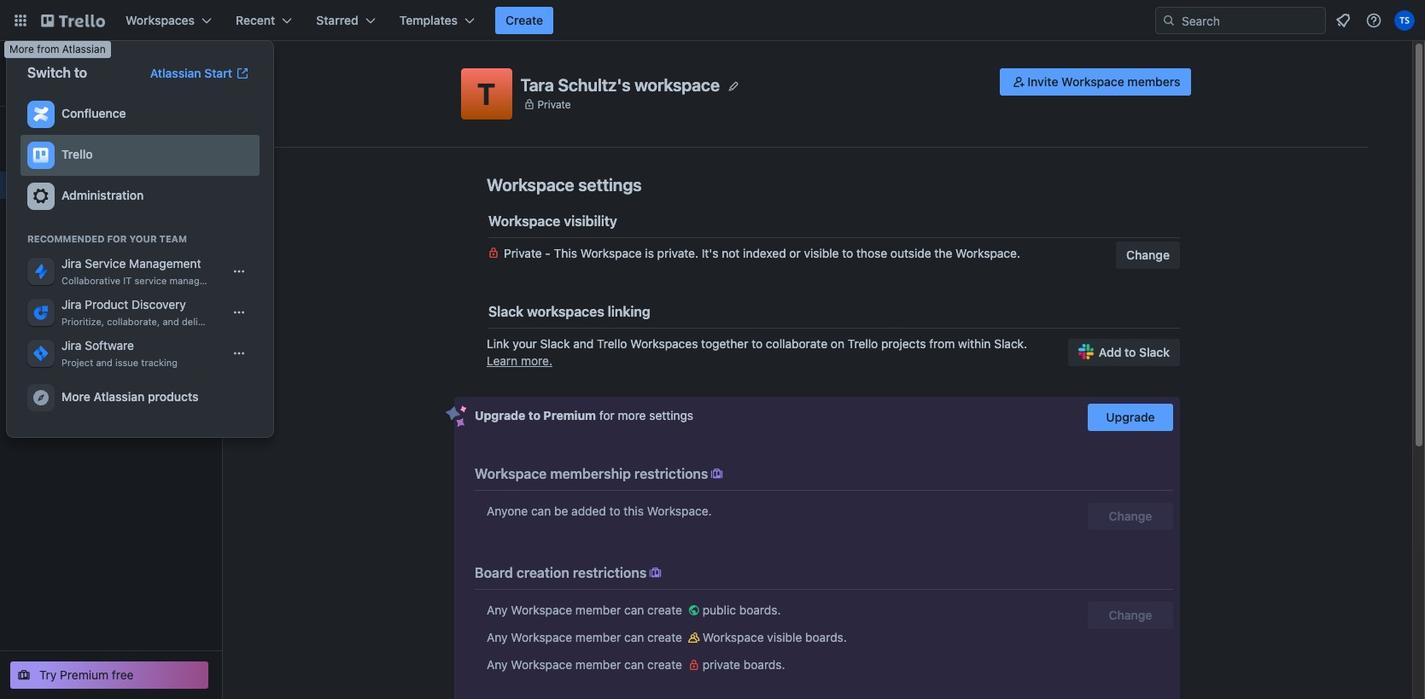 Task type: vqa. For each thing, say whether or not it's contained in the screenshot.
the rightmost James Peterson (jamespeterson93) image
no



Task type: locate. For each thing, give the bounding box(es) containing it.
search image
[[1162, 14, 1176, 27]]

slack up more.
[[540, 337, 570, 351]]

back to home image
[[41, 7, 105, 34]]

workspace inside tara schultz's workspace free
[[44, 66, 107, 80]]

0 vertical spatial restrictions
[[635, 466, 708, 482]]

discovery
[[132, 297, 186, 312]]

2 any from the top
[[487, 630, 508, 645]]

0 vertical spatial private
[[538, 98, 571, 111]]

jira up prioritize,
[[61, 297, 82, 312]]

1 vertical spatial atlassian
[[150, 66, 201, 80]]

jira inside jira software project and issue tracking
[[61, 338, 82, 353]]

slack.
[[994, 337, 1028, 351]]

slack for link
[[540, 337, 570, 351]]

create for private boards.
[[648, 658, 682, 672]]

1 vertical spatial restrictions
[[573, 565, 647, 581]]

1 jira from the top
[[61, 256, 82, 271]]

sm image
[[708, 465, 726, 483], [647, 565, 664, 582], [686, 602, 703, 619], [686, 629, 703, 647]]

tara schultz's workspace
[[521, 75, 720, 94]]

2 jira from the top
[[61, 297, 82, 312]]

0 vertical spatial your
[[129, 233, 157, 244]]

confluence
[[61, 106, 126, 120]]

and for link your slack and trello workspaces together to collaborate on trello projects from within slack. learn more.
[[573, 337, 594, 351]]

3 create from the top
[[648, 658, 682, 672]]

t
[[19, 63, 29, 83], [477, 76, 496, 111]]

2 create from the top
[[648, 630, 682, 645]]

the
[[935, 246, 953, 260]]

slack workspaces linking
[[489, 304, 651, 319]]

restrictions for board creation restrictions
[[573, 565, 647, 581]]

1
[[68, 413, 73, 428]]

boards.
[[739, 603, 781, 618], [805, 630, 847, 645], [744, 658, 785, 672]]

1 horizontal spatial trello
[[597, 337, 627, 351]]

switch to
[[27, 65, 87, 80]]

workspace
[[44, 66, 107, 80], [635, 75, 720, 94]]

1 horizontal spatial tara
[[521, 75, 554, 94]]

member for workspace visible boards.
[[576, 630, 621, 645]]

0 vertical spatial workspace.
[[956, 246, 1021, 260]]

t inside button
[[477, 76, 496, 111]]

restrictions down anyone can be added to this workspace.
[[573, 565, 647, 581]]

tara for tara schultz's workspace
[[521, 75, 554, 94]]

0 vertical spatial visible
[[804, 246, 839, 260]]

from inside 'tooltip'
[[37, 43, 59, 56]]

0 vertical spatial tara
[[44, 49, 69, 63]]

1 horizontal spatial visible
[[804, 246, 839, 260]]

3 jira from the top
[[61, 338, 82, 353]]

t down create button
[[477, 76, 496, 111]]

3 any from the top
[[487, 658, 508, 672]]

and inside jira product discovery prioritize, collaborate, and deliver new ideas
[[163, 316, 179, 327]]

daily board link
[[38, 358, 212, 375]]

and
[[163, 316, 179, 327], [573, 337, 594, 351], [96, 357, 113, 368]]

membership
[[550, 466, 631, 482]]

1 vertical spatial more
[[61, 389, 90, 404]]

tara schultz's workspace link
[[44, 49, 129, 80]]

slack up the link
[[489, 304, 524, 319]]

t for t button on the top left of the page
[[477, 76, 496, 111]]

jira for jira service management
[[61, 256, 82, 271]]

1 vertical spatial schultz's
[[558, 75, 631, 94]]

from left within
[[929, 337, 955, 351]]

0 vertical spatial change
[[1127, 248, 1170, 262]]

more atlassian products
[[61, 389, 199, 404]]

recent
[[236, 13, 275, 27]]

free
[[44, 84, 66, 97]]

public boards.
[[703, 603, 781, 618]]

and inside jira software project and issue tracking
[[96, 357, 113, 368]]

trello down boards
[[61, 147, 93, 161]]

2 horizontal spatial trello
[[848, 337, 878, 351]]

1 horizontal spatial board
[[475, 565, 513, 581]]

tara schultz (taraschultz7) image
[[1395, 10, 1415, 31]]

0 horizontal spatial upgrade
[[475, 408, 526, 423]]

boards. for private boards.
[[744, 658, 785, 672]]

0 vertical spatial change button
[[1116, 242, 1180, 269]]

to right together
[[752, 337, 763, 351]]

workspace down primary element
[[635, 75, 720, 94]]

2 horizontal spatial and
[[573, 337, 594, 351]]

schultz's for tara schultz's workspace
[[558, 75, 631, 94]]

premium right try
[[60, 668, 109, 682]]

1 horizontal spatial and
[[163, 316, 179, 327]]

invite
[[1028, 74, 1059, 89]]

trello
[[61, 147, 93, 161], [597, 337, 627, 351], [848, 337, 878, 351]]

0 horizontal spatial premium
[[60, 668, 109, 682]]

and inside 'link your slack and trello workspaces together to collaborate on trello projects from within slack. learn more.'
[[573, 337, 594, 351]]

0 horizontal spatial workspace
[[44, 66, 107, 80]]

1 vertical spatial board
[[475, 565, 513, 581]]

1 vertical spatial jira
[[61, 297, 82, 312]]

0 horizontal spatial tara
[[44, 49, 69, 63]]

more up the t link
[[9, 43, 34, 56]]

collaborate,
[[107, 316, 160, 327]]

0 vertical spatial any
[[487, 603, 508, 618]]

workspaces down linking
[[631, 337, 698, 351]]

switch
[[27, 65, 71, 80]]

premium inside button
[[60, 668, 109, 682]]

and down discovery
[[163, 316, 179, 327]]

0 vertical spatial workspaces
[[126, 13, 195, 27]]

visible right or
[[804, 246, 839, 260]]

0 vertical spatial board
[[68, 359, 101, 373]]

1 horizontal spatial premium
[[544, 408, 596, 423]]

anyone can be added to this workspace.
[[487, 504, 712, 518]]

create
[[506, 13, 543, 27]]

jira for jira software
[[61, 338, 82, 353]]

restrictions for workspace membership restrictions
[[635, 466, 708, 482]]

upgrade
[[475, 408, 526, 423], [1106, 410, 1155, 424]]

tara right t button on the top left of the page
[[521, 75, 554, 94]]

0 vertical spatial atlassian
[[62, 43, 106, 56]]

1 vertical spatial your
[[10, 302, 36, 317]]

jira up project
[[61, 338, 82, 353]]

sm image
[[1011, 73, 1028, 91], [686, 657, 703, 674]]

atlassian
[[62, 43, 106, 56], [150, 66, 201, 80], [93, 389, 145, 404]]

upgrade down add to slack link on the right of page
[[1106, 410, 1155, 424]]

tara schultz's workspace free
[[44, 49, 129, 97]]

from
[[37, 43, 59, 56], [929, 337, 955, 351]]

jira inside jira product discovery prioritize, collaborate, and deliver new ideas
[[61, 297, 82, 312]]

2 vertical spatial any workspace member can create
[[487, 658, 686, 672]]

1 member from the top
[[576, 603, 621, 618]]

workspace up free
[[44, 66, 107, 80]]

1 horizontal spatial workspaces
[[631, 337, 698, 351]]

board down design huddle
[[68, 359, 101, 373]]

schultz's inside tara schultz's workspace free
[[72, 49, 126, 63]]

0 horizontal spatial board
[[68, 359, 101, 373]]

Search field
[[1176, 8, 1326, 33]]

0 horizontal spatial slack
[[489, 304, 524, 319]]

and for jira software project and issue tracking
[[96, 357, 113, 368]]

2 vertical spatial jira
[[61, 338, 82, 353]]

1 vertical spatial workspaces
[[631, 337, 698, 351]]

1 vertical spatial from
[[929, 337, 955, 351]]

on-
[[49, 413, 68, 428]]

0 vertical spatial jira
[[61, 256, 82, 271]]

1 vertical spatial any workspace member can create
[[487, 630, 686, 645]]

products
[[148, 389, 199, 404]]

templates button
[[389, 7, 485, 34]]

board
[[68, 359, 101, 373], [475, 565, 513, 581]]

1 horizontal spatial sm image
[[1011, 73, 1028, 91]]

visible up private boards.
[[767, 630, 802, 645]]

1 horizontal spatial workspace.
[[956, 246, 1021, 260]]

0 horizontal spatial and
[[96, 357, 113, 368]]

0 vertical spatial and
[[163, 316, 179, 327]]

1 vertical spatial and
[[573, 337, 594, 351]]

jira service management collaborative it service management
[[61, 256, 228, 286]]

2 vertical spatial create
[[648, 658, 682, 672]]

confluence link
[[20, 94, 260, 135]]

1 horizontal spatial settings
[[649, 408, 694, 423]]

try premium free
[[39, 668, 134, 682]]

workspaces
[[527, 304, 605, 319]]

recent button
[[226, 7, 303, 34]]

premium left for
[[544, 408, 596, 423]]

any workspace member can create for workspace visible boards.
[[487, 630, 686, 645]]

workspace views
[[10, 212, 109, 226]]

0 vertical spatial schultz's
[[72, 49, 126, 63]]

and down slack workspaces linking
[[573, 337, 594, 351]]

0 vertical spatial from
[[37, 43, 59, 56]]

private left -
[[504, 246, 542, 260]]

1 horizontal spatial workspace
[[635, 75, 720, 94]]

1-
[[38, 413, 49, 428]]

0 horizontal spatial visible
[[767, 630, 802, 645]]

settings right more
[[649, 408, 694, 423]]

templates
[[399, 13, 458, 27]]

2 horizontal spatial slack
[[1139, 345, 1170, 360]]

more inside 'tooltip'
[[9, 43, 34, 56]]

workspace. right this
[[647, 504, 712, 518]]

can for workspace visible boards.
[[624, 630, 644, 645]]

1 vertical spatial change
[[1109, 509, 1153, 524]]

2 any workspace member can create from the top
[[487, 630, 686, 645]]

more atlassian products link
[[20, 378, 260, 419]]

your right for
[[129, 233, 157, 244]]

issue
[[115, 357, 138, 368]]

workspace. right the
[[956, 246, 1021, 260]]

linking
[[608, 304, 651, 319]]

1 vertical spatial create
[[648, 630, 682, 645]]

to right add
[[1125, 345, 1136, 360]]

member for private boards.
[[576, 658, 621, 672]]

0 horizontal spatial schultz's
[[72, 49, 126, 63]]

3 member from the top
[[576, 658, 621, 672]]

trello right on
[[848, 337, 878, 351]]

restrictions up this
[[635, 466, 708, 482]]

1 horizontal spatial more
[[61, 389, 90, 404]]

slack for add
[[1139, 345, 1170, 360]]

workspace visible boards.
[[703, 630, 847, 645]]

schultz's
[[72, 49, 126, 63], [558, 75, 631, 94]]

change button
[[1116, 242, 1180, 269], [1088, 503, 1174, 530]]

trello down linking
[[597, 337, 627, 351]]

daily
[[38, 359, 65, 373]]

0 vertical spatial boards.
[[739, 603, 781, 618]]

those
[[857, 246, 888, 260]]

1 vertical spatial sm image
[[686, 657, 703, 674]]

boards link
[[0, 117, 222, 144]]

more for more atlassian products
[[61, 389, 90, 404]]

1 vertical spatial private
[[504, 246, 542, 260]]

your left 'boards'
[[10, 302, 36, 317]]

invite workspace members
[[1028, 74, 1181, 89]]

private right t button on the top left of the page
[[538, 98, 571, 111]]

try
[[39, 668, 57, 682]]

and down software
[[96, 357, 113, 368]]

boards
[[39, 302, 79, 317]]

1 horizontal spatial upgrade
[[1106, 410, 1155, 424]]

member
[[576, 603, 621, 618], [576, 630, 621, 645], [576, 658, 621, 672]]

0 horizontal spatial workspaces
[[126, 13, 195, 27]]

private - this workspace is private. it's not indexed or visible to those outside the workspace.
[[504, 246, 1021, 260]]

more up 1
[[61, 389, 90, 404]]

upgrade button
[[1088, 404, 1174, 431]]

workspaces inside workspaces popup button
[[126, 13, 195, 27]]

-
[[545, 246, 551, 260]]

0 horizontal spatial more
[[9, 43, 34, 56]]

1 horizontal spatial t
[[477, 76, 496, 111]]

more from atlassian tooltip
[[4, 41, 111, 58]]

1 vertical spatial any
[[487, 630, 508, 645]]

sm image inside invite workspace members button
[[1011, 73, 1028, 91]]

invite workspace members button
[[1000, 68, 1191, 96]]

any workspace member can create for public boards.
[[487, 603, 686, 618]]

workspace.
[[956, 246, 1021, 260], [647, 504, 712, 518]]

3 any workspace member can create from the top
[[487, 658, 686, 672]]

to inside 'link your slack and trello workspaces together to collaborate on trello projects from within slack. learn more.'
[[752, 337, 763, 351]]

table
[[38, 241, 67, 255]]

2 vertical spatial and
[[96, 357, 113, 368]]

board left creation
[[475, 565, 513, 581]]

from up switch
[[37, 43, 59, 56]]

jira inside jira service management collaborative it service management
[[61, 256, 82, 271]]

0 horizontal spatial workspace.
[[647, 504, 712, 518]]

collaborate
[[766, 337, 828, 351]]

1 vertical spatial member
[[576, 630, 621, 645]]

jira down table
[[61, 256, 82, 271]]

design huddle link
[[38, 331, 191, 348]]

0 horizontal spatial t
[[19, 63, 29, 83]]

service
[[134, 275, 167, 286]]

1 any from the top
[[487, 603, 508, 618]]

0 vertical spatial create
[[648, 603, 682, 618]]

any for public boards.
[[487, 603, 508, 618]]

create
[[648, 603, 682, 618], [648, 630, 682, 645], [648, 658, 682, 672]]

upgrade inside button
[[1106, 410, 1155, 424]]

settings up 'visibility'
[[578, 175, 642, 195]]

0 vertical spatial more
[[9, 43, 34, 56]]

this
[[554, 246, 577, 260]]

slack inside 'link your slack and trello workspaces together to collaborate on trello projects from within slack. learn more.'
[[540, 337, 570, 351]]

1 horizontal spatial slack
[[540, 337, 570, 351]]

0 vertical spatial sm image
[[1011, 73, 1028, 91]]

2 vertical spatial boards.
[[744, 658, 785, 672]]

1 vertical spatial tara
[[521, 75, 554, 94]]

0 vertical spatial any workspace member can create
[[487, 603, 686, 618]]

table link
[[38, 240, 212, 257]]

team
[[159, 233, 187, 244]]

2 vertical spatial change
[[1109, 608, 1153, 623]]

2 vertical spatial any
[[487, 658, 508, 672]]

t down more from atlassian 'tooltip'
[[19, 63, 29, 83]]

2 vertical spatial member
[[576, 658, 621, 672]]

0 horizontal spatial settings
[[578, 175, 642, 195]]

workspace inside button
[[1062, 74, 1125, 89]]

1-on-1 meeting agenda link
[[38, 413, 212, 430]]

2 member from the top
[[576, 630, 621, 645]]

primary element
[[0, 0, 1425, 41]]

1 create from the top
[[648, 603, 682, 618]]

projects
[[881, 337, 926, 351]]

add to slack link
[[1068, 339, 1180, 366]]

from inside 'link your slack and trello workspaces together to collaborate on trello projects from within slack. learn more.'
[[929, 337, 955, 351]]

tara inside tara schultz's workspace free
[[44, 49, 69, 63]]

workspaces up atlassian start
[[126, 13, 195, 27]]

1 vertical spatial premium
[[60, 668, 109, 682]]

upgrade for upgrade
[[1106, 410, 1155, 424]]

upgrade right sparkle image
[[475, 408, 526, 423]]

1 any workspace member can create from the top
[[487, 603, 686, 618]]

1 horizontal spatial schultz's
[[558, 75, 631, 94]]

1 horizontal spatial from
[[929, 337, 955, 351]]

0 horizontal spatial from
[[37, 43, 59, 56]]

workspace
[[1062, 74, 1125, 89], [487, 175, 575, 195], [10, 212, 74, 226], [489, 214, 561, 229], [581, 246, 642, 260], [475, 466, 547, 482], [511, 603, 572, 618], [511, 630, 572, 645], [703, 630, 764, 645], [511, 658, 572, 672]]

private boards.
[[703, 658, 785, 672]]

slack right add
[[1139, 345, 1170, 360]]

member for public boards.
[[576, 603, 621, 618]]

planning
[[137, 386, 184, 401]]

tara
[[44, 49, 69, 63], [521, 75, 554, 94]]

0 vertical spatial member
[[576, 603, 621, 618]]

tara up switch to
[[44, 49, 69, 63]]



Task type: describe. For each thing, give the bounding box(es) containing it.
1 vertical spatial change button
[[1088, 503, 1174, 530]]

private for private
[[538, 98, 571, 111]]

boards. for public boards.
[[739, 603, 781, 618]]

start
[[204, 66, 232, 80]]

together
[[701, 337, 749, 351]]

be
[[554, 504, 568, 518]]

teaching: weekly planning
[[38, 386, 184, 401]]

creation
[[517, 565, 570, 581]]

open information menu image
[[1366, 12, 1383, 29]]

upgrade for upgrade to premium for more settings
[[475, 408, 526, 423]]

0 horizontal spatial trello
[[61, 147, 93, 161]]

settings image
[[31, 186, 51, 207]]

more for more from atlassian
[[9, 43, 34, 56]]

t for the t link
[[19, 63, 29, 83]]

within
[[958, 337, 991, 351]]

1 vertical spatial settings
[[649, 408, 694, 423]]

to left this
[[610, 504, 621, 518]]

calendar
[[38, 268, 87, 283]]

visibility
[[564, 214, 617, 229]]

design
[[38, 331, 76, 346]]

boards
[[38, 123, 76, 138]]

more from atlassian
[[9, 43, 106, 56]]

more.
[[521, 354, 553, 368]]

workspace navigation collapse icon image
[[186, 61, 210, 85]]

not
[[722, 246, 740, 260]]

free
[[112, 668, 134, 682]]

add
[[1099, 345, 1122, 360]]

schultz's for tara schultz's workspace free
[[72, 49, 126, 63]]

0 vertical spatial settings
[[578, 175, 642, 195]]

link your slack and trello workspaces together to collaborate on trello projects from within slack. learn more.
[[487, 337, 1028, 368]]

sparkle image
[[446, 406, 467, 428]]

indexed
[[743, 246, 786, 260]]

public
[[703, 603, 736, 618]]

private.
[[657, 246, 699, 260]]

recommended
[[27, 233, 105, 244]]

workspaces inside 'link your slack and trello workspaces together to collaborate on trello projects from within slack. learn more.'
[[631, 337, 698, 351]]

1 vertical spatial boards.
[[805, 630, 847, 645]]

workspace for tara schultz's workspace
[[635, 75, 720, 94]]

private
[[703, 658, 741, 672]]

1 vertical spatial visible
[[767, 630, 802, 645]]

weekly
[[94, 386, 134, 401]]

tara for tara schultz's workspace free
[[44, 49, 69, 63]]

management
[[170, 275, 228, 286]]

tracking
[[141, 357, 178, 368]]

create button
[[495, 7, 554, 34]]

any for private boards.
[[487, 658, 508, 672]]

your boards
[[10, 302, 79, 317]]

or
[[790, 246, 801, 260]]

ideas
[[236, 316, 260, 327]]

board creation restrictions
[[475, 565, 647, 581]]

t button
[[461, 68, 512, 120]]

anyone
[[487, 504, 528, 518]]

create for public boards.
[[648, 603, 682, 618]]

link
[[487, 337, 510, 351]]

management
[[129, 256, 201, 271]]

is
[[645, 246, 654, 260]]

views
[[77, 212, 109, 226]]

try premium free button
[[10, 662, 208, 689]]

for
[[599, 408, 615, 423]]

can for private boards.
[[624, 658, 644, 672]]

on
[[831, 337, 845, 351]]

your boards with 4 items element
[[10, 300, 173, 320]]

outside
[[891, 246, 932, 260]]

change link
[[1088, 602, 1174, 629]]

to right switch
[[74, 65, 87, 80]]

workspaces button
[[115, 7, 222, 34]]

project
[[61, 357, 93, 368]]

members link
[[0, 144, 222, 172]]

workspace visibility
[[489, 214, 617, 229]]

add board image
[[198, 303, 212, 317]]

workspace settings
[[487, 175, 642, 195]]

huddle
[[79, 331, 119, 346]]

create for workspace visible boards.
[[648, 630, 682, 645]]

to inside add to slack link
[[1125, 345, 1136, 360]]

service
[[85, 256, 126, 271]]

deliver
[[182, 316, 212, 327]]

collaborative
[[61, 275, 121, 286]]

jira service management options menu image
[[232, 265, 246, 278]]

1 vertical spatial workspace.
[[647, 504, 712, 518]]

0 horizontal spatial sm image
[[686, 657, 703, 674]]

switch to… image
[[12, 12, 29, 29]]

jira for jira product discovery
[[61, 297, 82, 312]]

0 vertical spatial premium
[[544, 408, 596, 423]]

workspace for tara schultz's workspace free
[[44, 66, 107, 80]]

jira product discovery options menu image
[[232, 306, 246, 319]]

can for public boards.
[[624, 603, 644, 618]]

members
[[38, 150, 89, 165]]

0 horizontal spatial your
[[10, 302, 36, 317]]

1 horizontal spatial your
[[129, 233, 157, 244]]

new
[[215, 316, 233, 327]]

calendar link
[[38, 267, 212, 284]]

jira product discovery prioritize, collaborate, and deliver new ideas
[[61, 297, 260, 327]]

for
[[107, 233, 127, 244]]

any for workspace visible boards.
[[487, 630, 508, 645]]

learn more. link
[[487, 354, 553, 368]]

more
[[618, 408, 646, 423]]

your
[[513, 337, 537, 351]]

recommended for your team
[[27, 233, 187, 244]]

add to slack
[[1099, 345, 1170, 360]]

agenda
[[124, 413, 166, 428]]

teaching: weekly planning link
[[38, 385, 212, 402]]

t link
[[10, 60, 38, 87]]

any workspace member can create for private boards.
[[487, 658, 686, 672]]

jira software options menu image
[[232, 347, 246, 360]]

to left those
[[842, 246, 853, 260]]

0 notifications image
[[1333, 10, 1354, 31]]

to down more.
[[529, 408, 541, 423]]

private for private - this workspace is private. it's not indexed or visible to those outside the workspace.
[[504, 246, 542, 260]]

upgrade to premium for more settings
[[475, 408, 694, 423]]

2 vertical spatial atlassian
[[93, 389, 145, 404]]

atlassian inside 'tooltip'
[[62, 43, 106, 56]]

trello link
[[20, 135, 260, 176]]

starred button
[[306, 7, 386, 34]]

atlassian start
[[150, 66, 232, 80]]



